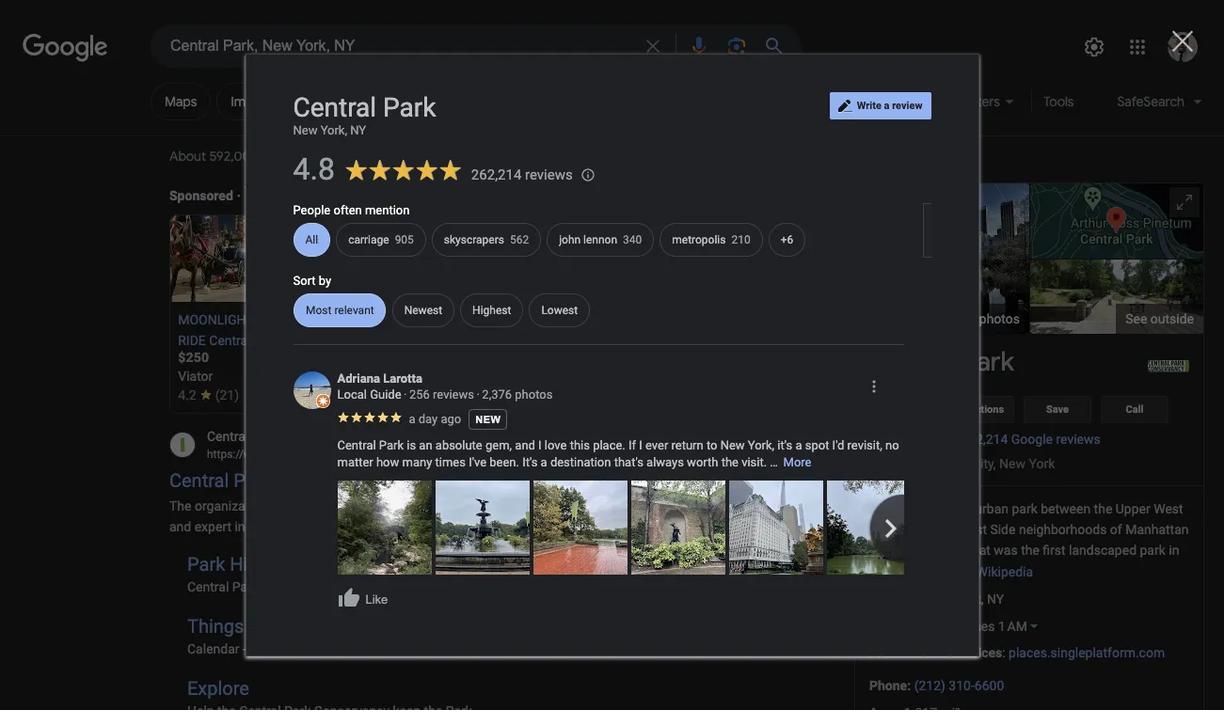 Task type: locate. For each thing, give the bounding box(es) containing it.
things up 'calendar -'
[[187, 615, 244, 638]]

and
[[713, 333, 735, 348], [515, 438, 535, 452], [169, 519, 191, 534], [898, 523, 920, 538], [491, 579, 513, 595], [926, 645, 948, 661]]

0 horizontal spatial things
[[187, 615, 244, 638]]

1 horizontal spatial guide
[[499, 469, 547, 492]]

... inside things to do calendar - official tour - tours - the ramble foliage tour - ...
[[528, 642, 540, 657]]

side up was
[[990, 523, 1016, 538]]

1 horizontal spatial is
[[407, 438, 416, 452]]

0 horizontal spatial york,
[[321, 123, 347, 137]]

1 horizontal spatial the
[[373, 642, 395, 657]]

see
[[954, 311, 976, 326], [1126, 311, 1147, 326]]

0 vertical spatial tickets
[[415, 93, 457, 110]]

new down (176)
[[475, 414, 501, 425]]

the up of
[[1094, 502, 1113, 517]]

1 vertical spatial reviews
[[433, 387, 474, 401]]

1 i from the left
[[538, 438, 542, 452]]

is inside park history central park is a national historic landmark (1963) and a scenic ...
[[262, 579, 272, 595]]

4.5 for viator
[[426, 388, 445, 403]]

photos right 2,376
[[515, 387, 553, 401]]

navigation
[[0, 83, 1224, 136]]

carriage
[[348, 233, 389, 246]]

0 vertical spatial rated 4.8 out of 5, image
[[345, 160, 463, 180]]

park right acre
[[482, 498, 509, 513]]

absolute
[[436, 438, 483, 452]]

1 photos image from the left
[[337, 481, 431, 575]]

None search field
[[0, 24, 802, 68]]

4.8
[[293, 151, 335, 187], [870, 432, 888, 447]]

photos up central park
[[979, 311, 1020, 326]]

0 horizontal spatial an
[[419, 438, 433, 452]]

4.8 up people
[[293, 151, 335, 187]]

i right if
[[639, 438, 643, 452]]

park down the see photos
[[962, 345, 1014, 379]]

know
[[382, 519, 413, 534]]

2 side from the left
[[990, 523, 1016, 538]]

things for do
[[308, 93, 347, 110]]

official
[[436, 469, 494, 492], [250, 642, 290, 657]]

like button
[[337, 587, 394, 609]]

conservancy:
[[276, 469, 389, 492]]

2 horizontal spatial ·
[[477, 387, 480, 401]]

things to do calendar - official tour - tours - the ramble foliage tour - ...
[[187, 615, 540, 657]]

1 horizontal spatial 262,214
[[961, 432, 1008, 447]]

rated 4.8 out of 5, image up park in new york city, new york on the bottom of the page
[[893, 433, 958, 444]]

viator up local guide · 256 reviews · 2,376 photos
[[426, 369, 461, 384]]

that
[[271, 498, 294, 513], [968, 543, 991, 558]]

1 horizontal spatial york,
[[748, 438, 775, 452]]

the left united
[[870, 564, 888, 579]]

the left "visit." on the right bottom of the page
[[721, 455, 739, 469]]

is up many
[[407, 438, 416, 452]]

how
[[376, 455, 399, 469]]

see for see photos
[[954, 311, 976, 326]]

central inside central park horse and carriage rides
[[675, 312, 716, 327]]

and left expert at the bottom left
[[169, 519, 191, 534]]

tickets inside heading
[[245, 183, 304, 206]]

reviews right google at right bottom
[[1056, 432, 1101, 447]]

next image
[[885, 520, 896, 538]]

to up worth
[[707, 438, 718, 452]]

wikipedia
[[976, 564, 1033, 579]]

0 vertical spatial photos
[[979, 311, 1020, 326]]

upper up of
[[1116, 502, 1151, 517]]

and inside central park is an urban park between the upper west side and upper east side neighborhoods of manhattan in new york city that was the first landscaped park in the united states.
[[898, 523, 920, 538]]

1 horizontal spatial that
[[968, 543, 991, 558]]

ramble
[[398, 642, 443, 657]]

services
[[951, 645, 1002, 661]]

2 viator from the left
[[426, 369, 461, 384]]

activities,
[[664, 498, 719, 513]]

rated 4.6 out of 5, image
[[573, 390, 584, 403]]

directions button
[[947, 396, 1014, 423]]

more info image
[[580, 167, 595, 182]]

1 horizontal spatial park
[[1012, 502, 1038, 517]]

1 vertical spatial photos
[[515, 387, 553, 401]]

that up help
[[271, 498, 294, 513]]

an inside central park is an absolute gem, and i love this place. if i ever return to new york, it's a spot i'd revisit, no matter how many times i've been. it's a destination that's always worth the visit. …
[[419, 438, 433, 452]]

6 photos image from the left
[[827, 481, 921, 575]]

2 horizontal spatial ...
[[680, 469, 695, 492]]

park inside central park is an absolute gem, and i love this place. if i ever return to new york, it's a spot i'd revisit, no matter how many times i've been. it's a destination that's always worth the visit. …
[[379, 438, 404, 452]]

york, inside central park is an absolute gem, and i love this place. if i ever return to new york, it's a spot i'd revisit, no matter how many times i've been. it's a destination that's always worth the visit. …
[[748, 438, 775, 452]]

guide down adriana larotta link on the left
[[370, 387, 401, 401]]

the
[[169, 498, 191, 513], [373, 642, 395, 657]]

list box containing all
[[293, 217, 923, 262]]

1 see from the left
[[954, 311, 976, 326]]

things for do
[[187, 615, 244, 638]]

1 horizontal spatial i
[[639, 438, 643, 452]]

1 horizontal spatial tour -
[[492, 642, 525, 657]]

2 horizontal spatial york,
[[955, 592, 984, 607]]

central inside central park is an absolute gem, and i love this place. if i ever return to new york, it's a spot i'd revisit, no matter how many times i've been. it's a destination that's always worth the visit. …
[[337, 438, 376, 452]]

1 vertical spatial things
[[187, 615, 244, 638]]

reviews left more info element
[[525, 166, 573, 183]]

central inside central park is an urban park between the upper west side and upper east side neighborhoods of manhattan in new york city that was the first landscaped park in the united states.
[[870, 502, 911, 517]]

new
[[293, 123, 318, 137], [551, 312, 577, 327], [475, 414, 501, 425], [721, 438, 745, 452], [913, 457, 939, 472], [999, 457, 1026, 472], [883, 543, 910, 558], [926, 592, 952, 607]]

add tickets element
[[415, 93, 457, 110]]

landmark
[[387, 579, 446, 595]]

0 vertical spatial ...
[[680, 469, 695, 492]]

an up 'east'
[[958, 502, 972, 517]]

1 side from the left
[[870, 523, 895, 538]]

ny down wikipedia link
[[987, 592, 1004, 607]]

1 horizontal spatial in
[[899, 457, 910, 472]]

0 vertical spatial :
[[1002, 645, 1006, 661]]

cares
[[297, 498, 329, 513]]

4.8 right i'd at bottom
[[870, 432, 888, 447]]

is down the "history"
[[262, 579, 272, 595]]

Lowest radio
[[529, 293, 590, 327]]

0 vertical spatial 262,214
[[471, 166, 522, 183]]

city,
[[972, 457, 996, 472]]

york, up "visit." on the right bottom of the page
[[748, 438, 775, 452]]

is inside central park is an absolute gem, and i love this place. if i ever return to new york, it's a spot i'd revisit, no matter how many times i've been. it's a destination that's always worth the visit. …
[[407, 438, 416, 452]]

by
[[319, 274, 331, 288]]

2 horizontal spatial is
[[944, 502, 954, 517]]

1 vertical spatial 4.8
[[870, 432, 888, 447]]

call
[[1126, 404, 1144, 416]]

official down the do
[[250, 642, 290, 657]]

1 vertical spatial an
[[958, 502, 972, 517]]

central
[[293, 92, 377, 123], [675, 312, 716, 327], [870, 345, 956, 379], [207, 429, 249, 444], [337, 438, 376, 452], [169, 469, 229, 492], [573, 469, 633, 492], [870, 502, 911, 517], [187, 579, 229, 595]]

ny
[[350, 123, 366, 137], [987, 592, 1004, 607]]

reviews up ago
[[433, 387, 474, 401]]

and inside offers public tours, family activities, and expert insight to help you get to know our beloved…
[[169, 519, 191, 534]]

return
[[671, 438, 704, 452]]

5 photos image from the left
[[729, 481, 823, 575]]

park down park in new york city, new york on the bottom of the page
[[915, 502, 941, 517]]

1 horizontal spatial tickets
[[415, 93, 457, 110]]

see photos button
[[842, 184, 1043, 334]]

official for tour -
[[250, 642, 290, 657]]

0 vertical spatial york,
[[321, 123, 347, 137]]

merchant logo image
[[1148, 345, 1190, 387]]

park right do
[[383, 92, 436, 123]]

that down 'east'
[[968, 543, 991, 558]]

this
[[570, 438, 590, 452]]

official up acre
[[436, 469, 494, 492]]

0 vertical spatial is
[[407, 438, 416, 452]]

adriana larotta
[[337, 371, 422, 385]]

to left help
[[277, 519, 289, 534]]

1 viator from the left
[[178, 369, 213, 384]]

gem,
[[486, 438, 512, 452]]

photos inside reviews dialog
[[515, 387, 553, 401]]

0 horizontal spatial upper
[[923, 523, 958, 538]]

john
[[559, 233, 581, 246]]

upper up city
[[923, 523, 958, 538]]

2 horizontal spatial in
[[1169, 543, 1180, 558]]

park up https://www.centralparknyc.org
[[252, 429, 279, 444]]

products
[[870, 645, 923, 661]]

1 horizontal spatial reviews
[[525, 166, 573, 183]]

1 horizontal spatial things
[[308, 93, 347, 110]]

1 vertical spatial upper
[[923, 523, 958, 538]]

2 horizontal spatial park
[[1140, 543, 1166, 558]]

spot
[[805, 438, 829, 452]]

reviews
[[525, 166, 573, 183], [433, 387, 474, 401], [1056, 432, 1101, 447]]

1 horizontal spatial 4.5
[[426, 388, 445, 403]]

central for central park is an urban park between the upper west side and upper east side neighborhoods of manhattan in new york city that was the first landscaped park in the united states.
[[870, 502, 911, 517]]

mention
[[365, 203, 410, 217]]

1 horizontal spatial see
[[1126, 311, 1147, 326]]

beloved…
[[439, 519, 493, 534]]

new up the "helicopter"
[[551, 312, 577, 327]]

to left the do
[[249, 615, 265, 638]]

i left 'love'
[[538, 438, 542, 452]]

see inside button
[[954, 311, 976, 326]]

new up "visit." on the right bottom of the page
[[721, 438, 745, 452]]

0 vertical spatial ny
[[350, 123, 366, 137]]

that inside central park is an urban park between the upper west side and upper east side neighborhoods of manhattan in new york city that was the first landscaped park in the united states.
[[968, 543, 991, 558]]

larotta
[[383, 371, 422, 385]]

see up central park
[[954, 311, 976, 326]]

central for central park
[[870, 345, 956, 379]]

new up results
[[293, 123, 318, 137]]

highest
[[472, 304, 511, 317]]

matter
[[337, 455, 373, 469]]

videos link
[[811, 83, 879, 120]]

1 vertical spatial ...
[[569, 579, 579, 595]]

to
[[350, 93, 362, 110], [707, 438, 718, 452], [552, 469, 569, 492], [277, 519, 289, 534], [367, 519, 378, 534], [249, 615, 265, 638]]

and right next icon
[[898, 523, 920, 538]]

ny up (0.51
[[350, 123, 366, 137]]

0 vertical spatial the
[[169, 498, 191, 513]]

0 horizontal spatial viator
[[178, 369, 213, 384]]

write
[[857, 99, 882, 112]]

... right scenic
[[569, 579, 579, 595]]

tour
[[603, 354, 629, 369]]

262,214 inside reviews dialog
[[471, 166, 522, 183]]

things inside things to do link
[[308, 93, 347, 110]]

photos
[[979, 311, 1020, 326], [515, 387, 553, 401]]

rated 4.8 out of 5, image
[[345, 160, 463, 180], [893, 433, 958, 444]]

side up united
[[870, 523, 895, 538]]

see left outside
[[1126, 311, 1147, 326]]

an inside central park is an urban park between the upper west side and upper east side neighborhoods of manhattan in new york city that was the first landscaped park in the united states.
[[958, 502, 972, 517]]

central park
[[870, 345, 1014, 379]]

a right the it's
[[541, 455, 547, 469]]

· right sponsored
[[237, 188, 241, 203]]

0 horizontal spatial tour -
[[293, 642, 327, 657]]

262,214 up skyscrapers 562
[[471, 166, 522, 183]]

2 vertical spatial is
[[262, 579, 272, 595]]

1 horizontal spatial an
[[958, 502, 972, 517]]

the organization that cares for nyc's iconic 843-acre park
[[169, 498, 509, 513]]

park up rides
[[720, 312, 746, 327]]

· left 256
[[404, 387, 407, 401]]

urban
[[975, 502, 1009, 517]]

many
[[402, 455, 432, 469]]

official inside things to do calendar - official tour - tours - the ramble foliage tour - ...
[[250, 642, 290, 657]]

the inside things to do calendar - official tour - tours - the ramble foliage tour - ...
[[373, 642, 395, 657]]

1 vertical spatial york,
[[748, 438, 775, 452]]

photos inside button
[[979, 311, 1020, 326]]

park right urban
[[1012, 502, 1038, 517]]

1 horizontal spatial viator
[[426, 369, 461, 384]]

a right the write
[[884, 99, 890, 112]]

york inside new york helicopter tour: ultimate tour
[[580, 312, 606, 327]]

guide up offers
[[499, 469, 547, 492]]

see outside
[[1126, 311, 1194, 326]]

new inside central park new york, ny
[[293, 123, 318, 137]]

the right tours -
[[373, 642, 395, 657]]

rides
[[727, 354, 760, 369]]

is for urban
[[944, 502, 954, 517]]

0 horizontal spatial is
[[262, 579, 272, 595]]

a right it's
[[796, 438, 802, 452]]

park history link
[[187, 553, 290, 576]]

york, up (0.51
[[321, 123, 347, 137]]

tour - left tours -
[[293, 642, 327, 657]]

1 vertical spatial is
[[944, 502, 954, 517]]

always
[[647, 455, 684, 469]]

central park conservancy: your official guide to central park ...
[[169, 469, 695, 492]]

0 horizontal spatial i
[[538, 438, 542, 452]]

nyc's
[[352, 498, 386, 513]]

(21)
[[215, 388, 239, 403]]

1 horizontal spatial side
[[990, 523, 1016, 538]]

and inside central park is an absolute gem, and i love this place. if i ever return to new york, it's a spot i'd revisit, no matter how many times i've been. it's a destination that's always worth the visit. …
[[515, 438, 535, 452]]

0 horizontal spatial reviews
[[433, 387, 474, 401]]

1 horizontal spatial 4.8
[[870, 432, 888, 447]]

central inside central park conservancy https://www.centralparknyc.org
[[207, 429, 249, 444]]

Newest radio
[[392, 293, 454, 327]]

: left (212)
[[907, 678, 911, 693]]

0 horizontal spatial side
[[870, 523, 895, 538]]

1 horizontal spatial rated 4.8 out of 5, image
[[893, 433, 958, 444]]

reviews dialog
[[0, 0, 1224, 711]]

a inside button
[[884, 99, 890, 112]]

the inside central park is an absolute gem, and i love this place. if i ever return to new york, it's a spot i'd revisit, no matter how many times i've been. it's a destination that's always worth the visit. …
[[721, 455, 739, 469]]

...
[[680, 469, 695, 492], [569, 579, 579, 595], [528, 642, 540, 657]]

tour - right the foliage
[[492, 642, 525, 657]]

2 see from the left
[[1126, 311, 1147, 326]]

... up 'activities,'
[[680, 469, 695, 492]]

york inside central park is an urban park between the upper west side and upper east side neighborhoods of manhattan in new york city that was the first landscaped park in the united states.
[[913, 543, 939, 558]]

4.8 inside reviews dialog
[[293, 151, 335, 187]]

historic
[[338, 579, 384, 595]]

the left organization
[[169, 498, 191, 513]]

0 vertical spatial that
[[271, 498, 294, 513]]

2 vertical spatial reviews
[[1056, 432, 1101, 447]]

0 horizontal spatial 4.5
[[302, 388, 320, 403]]

map of central park image
[[1030, 184, 1204, 259]]

: up 6600
[[1002, 645, 1006, 661]]

and inside central park horse and carriage rides
[[713, 333, 735, 348]]

google
[[1011, 432, 1053, 447]]

1 vertical spatial that
[[968, 543, 991, 558]]

new york helicopter tour: ultimate tour
[[551, 312, 644, 369]]

1 vertical spatial 262,214
[[961, 432, 1008, 447]]

write a review
[[857, 99, 923, 112]]

park down manhattan
[[1140, 543, 1166, 558]]

0 vertical spatial an
[[419, 438, 433, 452]]

1 vertical spatial official
[[250, 642, 290, 657]]

2 4.5 from the left
[[426, 388, 445, 403]]

central for central park new york, ny
[[293, 92, 377, 123]]

viator
[[178, 369, 213, 384], [426, 369, 461, 384]]

photos image
[[337, 481, 431, 575], [435, 481, 529, 575], [533, 481, 627, 575], [631, 481, 725, 575], [729, 481, 823, 575], [827, 481, 921, 575]]

central inside central park new york, ny
[[293, 92, 377, 123]]

https://www.centralparknyc.org text field
[[207, 446, 365, 463]]

things left do
[[308, 93, 347, 110]]

1 horizontal spatial ...
[[569, 579, 579, 595]]

an up many
[[419, 438, 433, 452]]

central park conservancy https://www.centralparknyc.org
[[207, 429, 365, 461]]

0 vertical spatial reviews
[[525, 166, 573, 183]]

explore link
[[187, 678, 249, 700]]

0 vertical spatial official
[[436, 469, 494, 492]]

a
[[884, 99, 890, 112], [409, 412, 416, 426], [796, 438, 802, 452], [541, 455, 547, 469], [275, 579, 282, 595], [516, 579, 523, 595]]

and up the phone : (212) 310-6600 on the right of page
[[926, 645, 948, 661]]

love
[[545, 438, 567, 452]]

2 vertical spatial ...
[[528, 642, 540, 657]]

metropolis 210
[[672, 233, 751, 246]]

1 vertical spatial :
[[907, 678, 911, 693]]

i'd
[[832, 438, 844, 452]]

more info element
[[580, 167, 595, 182]]

landscaped
[[1069, 543, 1137, 558]]

adriana larotta image
[[293, 371, 331, 409]]

rated 4.8 out of 5, image up mention
[[345, 160, 463, 180]]

0 horizontal spatial in
[[870, 543, 880, 558]]

and inside park history central park is a national historic landmark (1963) and a scenic ...
[[491, 579, 513, 595]]

0 horizontal spatial that
[[271, 498, 294, 513]]

0 vertical spatial things
[[308, 93, 347, 110]]

and up rides
[[713, 333, 735, 348]]

0 horizontal spatial ·
[[237, 188, 241, 203]]

0 horizontal spatial 262,214
[[471, 166, 522, 183]]

park up the how
[[379, 438, 404, 452]]

tickets left &
[[245, 183, 304, 206]]

1 vertical spatial guide
[[499, 469, 547, 492]]

3 photos image from the left
[[533, 481, 627, 575]]

list box
[[293, 217, 923, 262]]

0 vertical spatial guide
[[370, 387, 401, 401]]

products and services : places.singleplatform.com
[[870, 645, 1165, 661]]

york up the "helicopter"
[[580, 312, 606, 327]]

262,214 up city,
[[961, 432, 1008, 447]]

4.5 left rated 4.5 out of 5, image
[[302, 388, 320, 403]]

is up city
[[944, 502, 954, 517]]

0 horizontal spatial see
[[954, 311, 976, 326]]

to inside central park is an absolute gem, and i love this place. if i ever return to new york, it's a spot i'd revisit, no matter how many times i've been. it's a destination that's always worth the visit. …
[[707, 438, 718, 452]]

0 horizontal spatial official
[[250, 642, 290, 657]]

add things to do element
[[308, 93, 381, 110]]

0 horizontal spatial ny
[[350, 123, 366, 137]]

:
[[1002, 645, 1006, 661], [907, 678, 911, 693]]

new down next icon
[[883, 543, 910, 558]]

1 horizontal spatial ny
[[987, 592, 1004, 607]]

4.5 for groupon
[[302, 388, 320, 403]]

$250
[[178, 350, 209, 365]]

tickets right do
[[415, 93, 457, 110]]

0 horizontal spatial guide
[[370, 387, 401, 401]]

262,214 reviews
[[471, 166, 573, 183]]

1 4.5 from the left
[[302, 388, 320, 403]]

viator down $250
[[178, 369, 213, 384]]

0 horizontal spatial tickets
[[245, 183, 304, 206]]

1 vertical spatial the
[[373, 642, 395, 657]]

1 horizontal spatial official
[[436, 469, 494, 492]]

new inside central park is an urban park between the upper west side and upper east side neighborhoods of manhattan in new york city that was the first landscaped park in the united states.
[[883, 543, 910, 558]]

0 horizontal spatial photos
[[515, 387, 553, 401]]

park inside central park is an urban park between the upper west side and upper east side neighborhoods of manhattan in new york city that was the first landscaped park in the united states.
[[915, 502, 941, 517]]

4.5 left rated 4.5 out of 5, icon
[[426, 388, 445, 403]]

262,214 for 262,214 reviews
[[471, 166, 522, 183]]

navigation containing maps
[[0, 83, 1224, 136]]

0 vertical spatial 4.8
[[293, 151, 335, 187]]

an for urban
[[958, 502, 972, 517]]

wikipedia link
[[976, 564, 1033, 579]]

things inside things to do calendar - official tour - tours - the ramble foliage tour - ...
[[187, 615, 244, 638]]

0 vertical spatial upper
[[1116, 502, 1151, 517]]

905
[[395, 233, 414, 246]]

see for see outside
[[1126, 311, 1147, 326]]

york, down states.
[[955, 592, 984, 607]]

0 horizontal spatial rated 4.8 out of 5, image
[[345, 160, 463, 180]]

york up united
[[913, 543, 939, 558]]

1 vertical spatial tickets
[[245, 183, 304, 206]]

0 horizontal spatial ...
[[528, 642, 540, 657]]

first
[[1043, 543, 1066, 558]]

side
[[870, 523, 895, 538], [990, 523, 1016, 538]]

it's
[[778, 438, 793, 452]]

phone
[[870, 678, 907, 693]]

official for guide
[[436, 469, 494, 492]]

... down scenic
[[528, 642, 540, 657]]

1 horizontal spatial photos
[[979, 311, 1020, 326]]

is inside central park is an urban park between the upper west side and upper east side neighborhoods of manhattan in new york city that was the first landscaped park in the united states.
[[944, 502, 954, 517]]

1 horizontal spatial ·
[[404, 387, 407, 401]]

help
[[292, 519, 317, 534]]



Task type: vqa. For each thing, say whether or not it's contained in the screenshot.


Task type: describe. For each thing, give the bounding box(es) containing it.
review
[[892, 99, 923, 112]]

https://www.centralparknyc.org
[[207, 448, 365, 461]]

city
[[942, 543, 965, 558]]

to up public
[[552, 469, 569, 492]]

york down google at right bottom
[[1029, 457, 1055, 472]]

4.8 for the top rated 4.8 out of 5, image
[[293, 151, 335, 187]]

get
[[345, 519, 363, 534]]

$250 viator
[[178, 350, 213, 384]]

... inside park history central park is a national historic landmark (1963) and a scenic ...
[[569, 579, 579, 595]]

1 tour - from the left
[[293, 642, 327, 657]]

park up organization
[[234, 469, 272, 492]]

2 photos image from the left
[[435, 481, 529, 575]]

262,214 google reviews
[[961, 432, 1101, 447]]

outside
[[1151, 311, 1194, 326]]

been.
[[490, 455, 519, 469]]

place.
[[593, 438, 626, 452]]

an for absolute
[[419, 438, 433, 452]]

results
[[291, 148, 331, 165]]

york left city,
[[943, 457, 969, 472]]

to left do
[[350, 93, 362, 110]]

local guide · 256 reviews · 2,376 photos
[[337, 387, 553, 401]]

4 photos image from the left
[[631, 481, 725, 575]]

calendar -
[[187, 642, 246, 657]]

it's
[[522, 455, 538, 469]]

(176)
[[463, 388, 495, 403]]

a left scenic
[[516, 579, 523, 595]]

2 tour - from the left
[[492, 642, 525, 657]]

a down the "history"
[[275, 579, 282, 595]]

national
[[286, 579, 335, 595]]

· inside sponsored · tickets & tours
[[237, 188, 241, 203]]

york, inside central park new york, ny
[[321, 123, 347, 137]]

rated 5.0 out of 5, image
[[697, 390, 708, 403]]

tours
[[325, 183, 369, 206]]

about 592,000,000 results (0.51 seconds)
[[169, 148, 422, 165]]

park inside central park horse and carriage rides
[[720, 312, 746, 327]]

i've
[[469, 455, 487, 469]]

central for central park horse and carriage rides
[[675, 312, 716, 327]]

2 vertical spatial york,
[[955, 592, 984, 607]]

1 horizontal spatial :
[[1002, 645, 1006, 661]]

Highest radio
[[460, 293, 523, 327]]

our
[[416, 519, 435, 534]]

central park new york, ny
[[293, 92, 436, 137]]

neighborhoods
[[1019, 523, 1107, 538]]

(212) 310-6600 link
[[914, 678, 1004, 693]]

(212)
[[914, 678, 946, 693]]

google image
[[23, 34, 109, 62]]

2 i from the left
[[639, 438, 643, 452]]

acre
[[454, 498, 479, 513]]

new york, ny
[[926, 592, 1004, 607]]

1 horizontal spatial upper
[[1116, 502, 1151, 517]]

central park is an urban park between the upper west side and upper east side neighborhoods of manhattan in new york city that was the first landscaped park in the united states.
[[870, 502, 1189, 579]]

if
[[629, 438, 636, 452]]

list box inside reviews dialog
[[293, 217, 923, 262]]

between
[[1041, 502, 1091, 517]]

like
[[366, 593, 388, 607]]

new right city,
[[999, 457, 1026, 472]]

tours,
[[589, 498, 621, 513]]

4.2
[[178, 388, 196, 403]]

images
[[231, 93, 274, 110]]

0 horizontal spatial park
[[482, 498, 509, 513]]

to right the get
[[367, 519, 378, 534]]

rated 4.5 out of 5, image
[[448, 390, 460, 403]]

park inside central park conservancy https://www.centralparknyc.org
[[252, 429, 279, 444]]

worth
[[687, 455, 718, 469]]

call phone number (212) 310-6600 element
[[914, 678, 1004, 693]]

central for central park is an absolute gem, and i love this place. if i ever return to new york, it's a spot i'd revisit, no matter how many times i've been. it's a destination that's always worth the visit. …
[[337, 438, 376, 452]]

no
[[886, 438, 899, 452]]

do
[[270, 615, 293, 638]]

ny inside central park new york, ny
[[350, 123, 366, 137]]

visit.
[[742, 455, 767, 469]]

new down states.
[[926, 592, 952, 607]]

562
[[510, 233, 529, 246]]

metropolis
[[672, 233, 726, 246]]

you
[[320, 519, 341, 534]]

things to do link
[[294, 83, 395, 120]]

expert
[[195, 519, 231, 534]]

0 horizontal spatial :
[[907, 678, 911, 693]]

4.8 for the bottommost rated 4.8 out of 5, image
[[870, 432, 888, 447]]

sort by
[[293, 274, 331, 288]]

park down no
[[870, 457, 896, 472]]

times
[[435, 455, 466, 469]]

things to do link
[[187, 615, 293, 638]]

lennon
[[584, 233, 617, 246]]

to inside things to do calendar - official tour - tours - the ramble foliage tour - ...
[[249, 615, 265, 638]]

Most relevant radio
[[293, 293, 386, 327]]

west
[[1154, 502, 1183, 517]]

your
[[393, 469, 432, 492]]

phone : (212) 310-6600
[[870, 678, 1004, 693]]

search by voice image
[[688, 35, 711, 57]]

(0.51
[[334, 148, 362, 165]]

often
[[334, 203, 362, 217]]

was
[[994, 543, 1018, 558]]

do
[[365, 93, 381, 110]]

4.6
[[551, 388, 569, 403]]

592,000,000
[[209, 148, 288, 165]]

insight
[[235, 519, 274, 534]]

search by image image
[[726, 35, 748, 57]]

guide inside reviews dialog
[[370, 387, 401, 401]]

park inside central park new york, ny
[[383, 92, 436, 123]]

states.
[[932, 564, 973, 579]]

rated 5.0 out of 5, image
[[337, 412, 403, 423]]

0 horizontal spatial the
[[169, 498, 191, 513]]

explore
[[187, 678, 249, 700]]

manhattan
[[1126, 523, 1189, 538]]

sort
[[293, 274, 316, 288]]

local
[[337, 387, 367, 401]]

new inside new york helicopter tour: ultimate tour
[[551, 312, 577, 327]]

call button
[[1101, 394, 1169, 425]]

843-
[[428, 498, 454, 513]]

central for central park conservancy https://www.centralparknyc.org
[[207, 429, 249, 444]]

scenic
[[527, 579, 566, 595]]

new left city,
[[913, 457, 939, 472]]

tickets & tours heading
[[169, 183, 783, 209]]

2 horizontal spatial reviews
[[1056, 432, 1101, 447]]

park up family
[[638, 469, 676, 492]]

1 vertical spatial rated 4.8 out of 5, image
[[893, 433, 958, 444]]

most
[[305, 304, 331, 317]]

ever
[[646, 438, 668, 452]]

offers public tours, family activities, and expert insight to help you get to know our beloved…
[[169, 498, 719, 534]]

central for central park conservancy: your official guide to central park ...
[[169, 469, 229, 492]]

see outside link
[[1030, 260, 1204, 334]]

262,214 for 262,214 google reviews
[[961, 432, 1008, 447]]

park down expert at the bottom left
[[187, 553, 225, 576]]

new inside central park is an absolute gem, and i love this place. if i ever return to new york, it's a spot i'd revisit, no matter how many times i've been. it's a destination that's always worth the visit. …
[[721, 438, 745, 452]]

park down park history "link"
[[232, 579, 259, 595]]

rated 4.2 out of 5, image
[[200, 390, 211, 403]]

most relevant
[[305, 304, 374, 317]]

central inside park history central park is a national historic landmark (1963) and a scenic ...
[[187, 579, 229, 595]]

340
[[623, 233, 642, 246]]

maps link
[[151, 83, 211, 120]]

park history central park is a national historic landmark (1963) and a scenic ...
[[187, 553, 579, 595]]

of
[[1110, 523, 1122, 538]]

groupon
[[302, 369, 352, 384]]

lowest
[[541, 304, 578, 317]]

is for absolute
[[407, 438, 416, 452]]

a left day
[[409, 412, 416, 426]]

2,376
[[482, 387, 512, 401]]

the left first
[[1021, 543, 1040, 558]]

foliage
[[446, 642, 489, 657]]

relevant
[[334, 304, 374, 317]]

places.singleplatform.com link
[[1009, 645, 1165, 661]]

rated 4.5 out of 5, image
[[324, 390, 335, 403]]

310-
[[949, 678, 975, 693]]

1 vertical spatial ny
[[987, 592, 1004, 607]]

offers
[[512, 498, 547, 513]]



